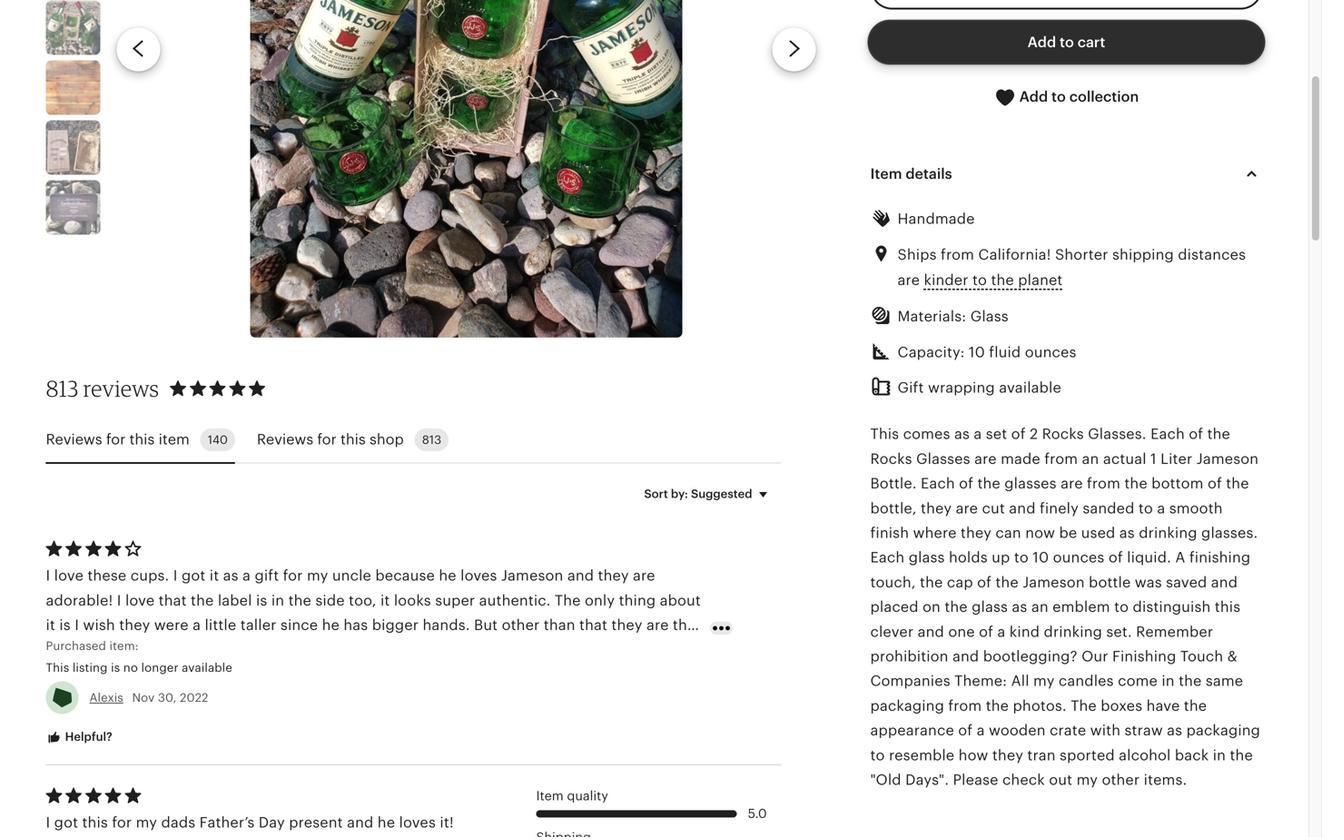 Task type: vqa. For each thing, say whether or not it's contained in the screenshot.
to
yes



Task type: describe. For each thing, give the bounding box(es) containing it.
to up "old
[[871, 747, 885, 764]]

it!
[[440, 815, 454, 831]]

tab list containing reviews for this item
[[46, 418, 782, 464]]

the right "back"
[[1230, 747, 1253, 764]]

2 horizontal spatial is
[[256, 593, 267, 609]]

capacity:
[[898, 344, 965, 360]]

add for add to cart
[[1028, 34, 1056, 50]]

loves inside i love these cups. i got it as a gift for my uncle because he loves jameson and they are adorable! i love that the label is in the side too, it looks super authentic. the only thing about it is i wish they were a little taller since he has bigger hands. but other than that they are the perfect christmas gift!!
[[461, 568, 497, 584]]

item details
[[871, 166, 952, 182]]

add to collection
[[1016, 88, 1139, 105]]

the inside 'button'
[[991, 272, 1014, 288]]

they up where
[[921, 500, 952, 517]]

uncle
[[332, 568, 371, 584]]

made
[[1001, 451, 1041, 467]]

please
[[953, 772, 999, 788]]

2 horizontal spatial it
[[381, 593, 390, 609]]

of up smooth
[[1208, 476, 1222, 492]]

available inside purchased item: this listing is no longer available
[[182, 661, 232, 675]]

reviews for reviews for this shop
[[257, 432, 313, 448]]

from inside ships from california! shorter shipping distances are
[[941, 246, 975, 263]]

the inside i love these cups. i got it as a gift for my uncle because he loves jameson and they are adorable! i love that the label is in the side too, it looks super authentic. the only thing about it is i wish they were a little taller since he has bigger hands. but other than that they are the perfect christmas gift!!
[[555, 593, 581, 609]]

813 for 813 reviews
[[46, 375, 79, 402]]

1 vertical spatial love
[[125, 593, 155, 609]]

0 vertical spatial 10
[[969, 344, 985, 360]]

kinder
[[924, 272, 969, 288]]

of up how
[[959, 723, 973, 739]]

as right used
[[1120, 525, 1135, 541]]

be
[[1059, 525, 1077, 541]]

as down have
[[1167, 723, 1183, 739]]

side
[[316, 593, 345, 609]]

appearance
[[871, 723, 955, 739]]

reviews
[[83, 375, 159, 402]]

gift wrapping available
[[898, 380, 1062, 396]]

reviews for reviews for this item
[[46, 432, 102, 448]]

day
[[259, 815, 285, 831]]

companies
[[871, 673, 951, 690]]

0 horizontal spatial an
[[1032, 599, 1049, 615]]

i up adorable!
[[46, 568, 50, 584]]

used
[[1081, 525, 1116, 541]]

2 horizontal spatial each
[[1151, 426, 1185, 443]]

bottom
[[1152, 476, 1204, 492]]

1 vertical spatial drinking
[[1044, 624, 1103, 640]]

than
[[544, 617, 576, 634]]

from down theme:
[[949, 698, 982, 714]]

come
[[1118, 673, 1158, 690]]

2 vertical spatial each
[[871, 550, 905, 566]]

resemble
[[889, 747, 955, 764]]

5.0
[[748, 807, 767, 821]]

kinder to the planet button
[[924, 267, 1063, 294]]

father's
[[200, 815, 255, 831]]

and down finishing
[[1211, 574, 1238, 591]]

they up item:
[[119, 617, 150, 634]]

the up on
[[920, 574, 943, 591]]

this for reviews for this shop
[[341, 432, 366, 448]]

0 horizontal spatial glass
[[909, 550, 945, 566]]

purchased
[[46, 639, 106, 653]]

from up sanded
[[1087, 476, 1121, 492]]

these
[[88, 568, 127, 584]]

the down touch
[[1179, 673, 1202, 690]]

a up how
[[977, 723, 985, 739]]

and inside i got this for my dads father's day present and he loves it!
[[347, 815, 374, 831]]

2022
[[180, 691, 208, 705]]

2 horizontal spatial jameson
[[1197, 451, 1259, 467]]

to inside kinder to the planet 'button'
[[973, 272, 987, 288]]

and down glasses
[[1009, 500, 1036, 517]]

i right cups.
[[173, 568, 178, 584]]

was
[[1135, 574, 1162, 591]]

straw
[[1125, 723, 1163, 739]]

to right "up"
[[1014, 550, 1029, 566]]

about
[[660, 593, 701, 609]]

are down thing
[[647, 617, 669, 634]]

they up the "only"
[[598, 568, 629, 584]]

glasses.
[[1202, 525, 1258, 541]]

to up set.
[[1115, 599, 1129, 615]]

30,
[[158, 691, 177, 705]]

reviews for this shop
[[257, 432, 404, 448]]

too,
[[349, 593, 377, 609]]

smooth
[[1170, 500, 1223, 517]]

a down the bottom
[[1157, 500, 1166, 517]]

the down "up"
[[996, 574, 1019, 591]]

purchased item: this listing is no longer available
[[46, 639, 232, 675]]

of up bottle at bottom
[[1109, 550, 1123, 566]]

liter
[[1161, 451, 1193, 467]]

1 horizontal spatial glass
[[972, 599, 1008, 615]]

1 horizontal spatial that
[[580, 617, 608, 634]]

bootlegging?
[[983, 649, 1078, 665]]

813 reviews
[[46, 375, 159, 402]]

days".
[[906, 772, 949, 788]]

of down 'glasses'
[[959, 476, 974, 492]]

0 vertical spatial ounces
[[1025, 344, 1077, 360]]

kind
[[1010, 624, 1040, 640]]

the up cut
[[978, 476, 1001, 492]]

bottle,
[[871, 500, 917, 517]]

crate
[[1050, 723, 1087, 739]]

all
[[1011, 673, 1030, 690]]

are up finely
[[1061, 476, 1083, 492]]

0 horizontal spatial love
[[54, 568, 84, 584]]

for down reviews
[[106, 432, 126, 448]]

as up 'glasses'
[[955, 426, 970, 443]]

longer
[[141, 661, 179, 675]]

my right all
[[1034, 673, 1055, 690]]

were
[[154, 617, 189, 634]]

back
[[1175, 747, 1209, 764]]

tran
[[1028, 747, 1056, 764]]

no
[[123, 661, 138, 675]]

2
[[1030, 426, 1038, 443]]

as up kind
[[1012, 599, 1028, 615]]

140
[[208, 433, 228, 447]]

the up smooth
[[1208, 426, 1231, 443]]

1 horizontal spatial available
[[999, 380, 1062, 396]]

label
[[218, 593, 252, 609]]

handmade
[[898, 211, 975, 227]]

"old
[[871, 772, 902, 788]]

1 vertical spatial he
[[322, 617, 340, 634]]

gift
[[255, 568, 279, 584]]

to inside add to cart "button"
[[1060, 34, 1074, 50]]

rocks glasses 2 whiskey image 8 image
[[46, 180, 100, 235]]

where
[[913, 525, 957, 541]]

i down these
[[117, 593, 121, 609]]

i inside i got this for my dads father's day present and he loves it!
[[46, 815, 50, 831]]

one
[[949, 624, 975, 640]]

is inside purchased item: this listing is no longer available
[[111, 661, 120, 675]]

the up 'little'
[[191, 593, 214, 609]]

for left the shop
[[317, 432, 337, 448]]

this inside purchased item: this listing is no longer available
[[46, 661, 69, 675]]

the up glasses. at the right bottom
[[1226, 476, 1250, 492]]

ships from california! shorter shipping distances are
[[898, 246, 1246, 288]]

since
[[281, 617, 318, 634]]

clever
[[871, 624, 914, 640]]

he inside i got this for my dads father's day present and he loves it!
[[378, 815, 395, 831]]

1 horizontal spatial rocks
[[1042, 426, 1084, 443]]

rocks glasses 2 whiskey image 7 image
[[46, 121, 100, 175]]

sort by: suggested button
[[631, 475, 788, 513]]

suggested
[[691, 487, 753, 501]]

fluid
[[989, 344, 1021, 360]]

and inside i love these cups. i got it as a gift for my uncle because he loves jameson and they are adorable! i love that the label is in the side too, it looks super authentic. the only thing about it is i wish they were a little taller since he has bigger hands. but other than that they are the perfect christmas gift!!
[[568, 568, 594, 584]]

2 vertical spatial in
[[1213, 747, 1226, 764]]

placed
[[871, 599, 919, 615]]

alexis link
[[89, 691, 123, 705]]

other inside i love these cups. i got it as a gift for my uncle because he loves jameson and they are adorable! i love that the label is in the side too, it looks super authentic. the only thing about it is i wish they were a little taller since he has bigger hands. but other than that they are the perfect christmas gift!!
[[502, 617, 540, 634]]

same
[[1206, 673, 1244, 690]]

this for i got this for my dads father's day present and he loves it!
[[82, 815, 108, 831]]

i up 'purchased'
[[75, 617, 79, 634]]

0 vertical spatial packaging
[[871, 698, 945, 714]]

present
[[289, 815, 343, 831]]

are inside ships from california! shorter shipping distances are
[[898, 272, 920, 288]]

0 vertical spatial an
[[1082, 451, 1099, 467]]

a left "set"
[[974, 426, 982, 443]]

they down thing
[[612, 617, 643, 634]]

but
[[474, 617, 498, 634]]

looks
[[394, 593, 431, 609]]

1 horizontal spatial jameson
[[1023, 574, 1085, 591]]

sort
[[644, 487, 668, 501]]

from up glasses
[[1045, 451, 1078, 467]]

finely
[[1040, 500, 1079, 517]]



Task type: locate. For each thing, give the bounding box(es) containing it.
actual
[[1103, 451, 1147, 467]]

rocks glasses 2 whiskey image 1 image
[[250, 0, 683, 338]]

0 vertical spatial this
[[871, 426, 899, 443]]

i got this for my dads father's day present and he loves it!
[[46, 815, 454, 837]]

1 horizontal spatial he
[[378, 815, 395, 831]]

as
[[955, 426, 970, 443], [1120, 525, 1135, 541], [223, 568, 239, 584], [1012, 599, 1028, 615], [1167, 723, 1183, 739]]

have
[[1147, 698, 1180, 714]]

glass up one
[[972, 599, 1008, 615]]

of up liter
[[1189, 426, 1204, 443]]

shipping
[[1113, 246, 1174, 263]]

other inside this comes as a set of 2 rocks glasses.  each of the rocks glasses are made from an actual 1 liter jameson bottle.  each of the glasses are from the bottom of the bottle, they are cut and finely sanded to a smooth finish where they can now be used as drinking glasses. each glass holds up to 10 ounces of liquid.  a finishing touch, the cap of the jameson bottle was saved and placed on the glass as an emblem to distinguish this clever and one of a kind drinking set.  remember prohibition and bootlegging?  our finishing touch & companies theme:  all my candles come in the same packaging from the photos.  the boxes have the appearance of a wooden crate with straw as packaging to resemble how they tran sported alcohol back in the "old days".  please check out my other items.
[[1102, 772, 1140, 788]]

they down wooden
[[993, 747, 1024, 764]]

0 horizontal spatial reviews
[[46, 432, 102, 448]]

1 vertical spatial that
[[580, 617, 608, 634]]

finishing
[[1190, 550, 1251, 566]]

1 horizontal spatial 813
[[422, 433, 442, 447]]

to right kinder
[[973, 272, 987, 288]]

0 vertical spatial each
[[1151, 426, 1185, 443]]

they up holds
[[961, 525, 992, 541]]

this left comes
[[871, 426, 899, 443]]

0 vertical spatial it
[[210, 568, 219, 584]]

the down about
[[673, 617, 696, 634]]

0 horizontal spatial in
[[271, 593, 284, 609]]

this inside this comes as a set of 2 rocks glasses.  each of the rocks glasses are made from an actual 1 liter jameson bottle.  each of the glasses are from the bottom of the bottle, they are cut and finely sanded to a smooth finish where they can now be used as drinking glasses. each glass holds up to 10 ounces of liquid.  a finishing touch, the cap of the jameson bottle was saved and placed on the glass as an emblem to distinguish this clever and one of a kind drinking set.  remember prohibition and bootlegging?  our finishing touch & companies theme:  all my candles come in the same packaging from the photos.  the boxes have the appearance of a wooden crate with straw as packaging to resemble how they tran sported alcohol back in the "old days".  please check out my other items.
[[1215, 599, 1241, 615]]

0 horizontal spatial the
[[555, 593, 581, 609]]

rocks glasses 2 whiskey image 5 image
[[46, 1, 100, 55]]

bigger
[[372, 617, 419, 634]]

available down fluid
[[999, 380, 1062, 396]]

jameson up emblem
[[1023, 574, 1085, 591]]

item details button
[[854, 152, 1279, 196]]

listing
[[72, 661, 108, 675]]

finishing
[[1113, 649, 1177, 665]]

are
[[898, 272, 920, 288], [975, 451, 997, 467], [1061, 476, 1083, 492], [956, 500, 978, 517], [633, 568, 655, 584], [647, 617, 669, 634]]

2 vertical spatial it
[[46, 617, 55, 634]]

our
[[1082, 649, 1109, 665]]

got inside i love these cups. i got it as a gift for my uncle because he loves jameson and they are adorable! i love that the label is in the side too, it looks super authentic. the only thing about it is i wish they were a little taller since he has bigger hands. but other than that they are the perfect christmas gift!!
[[182, 568, 206, 584]]

i down helpful? button
[[46, 815, 50, 831]]

wrapping
[[928, 380, 995, 396]]

0 vertical spatial love
[[54, 568, 84, 584]]

a left kind
[[998, 624, 1006, 640]]

1 horizontal spatial got
[[182, 568, 206, 584]]

glass
[[971, 309, 1009, 325]]

it right too,
[[381, 593, 390, 609]]

1 horizontal spatial in
[[1162, 673, 1175, 690]]

1 vertical spatial add
[[1020, 88, 1048, 105]]

as inside i love these cups. i got it as a gift for my uncle because he loves jameson and they are adorable! i love that the label is in the side too, it looks super authentic. the only thing about it is i wish they were a little taller since he has bigger hands. but other than that they are the perfect christmas gift!!
[[223, 568, 239, 584]]

packaging up "back"
[[1187, 723, 1261, 739]]

loves
[[461, 568, 497, 584], [399, 815, 436, 831]]

alexis
[[89, 691, 123, 705]]

this inside this comes as a set of 2 rocks glasses.  each of the rocks glasses are made from an actual 1 liter jameson bottle.  each of the glasses are from the bottom of the bottle, they are cut and finely sanded to a smooth finish where they can now be used as drinking glasses. each glass holds up to 10 ounces of liquid.  a finishing touch, the cap of the jameson bottle was saved and placed on the glass as an emblem to distinguish this clever and one of a kind drinking set.  remember prohibition and bootlegging?  our finishing touch & companies theme:  all my candles come in the same packaging from the photos.  the boxes have the appearance of a wooden crate with straw as packaging to resemble how they tran sported alcohol back in the "old days".  please check out my other items.
[[871, 426, 899, 443]]

nov
[[132, 691, 155, 705]]

set.
[[1107, 624, 1132, 640]]

1 horizontal spatial an
[[1082, 451, 1099, 467]]

item for item details
[[871, 166, 902, 182]]

0 vertical spatial that
[[159, 593, 187, 609]]

0 vertical spatial got
[[182, 568, 206, 584]]

is up 'purchased'
[[59, 617, 71, 634]]

0 vertical spatial glass
[[909, 550, 945, 566]]

add inside "button"
[[1028, 34, 1056, 50]]

for
[[106, 432, 126, 448], [317, 432, 337, 448], [283, 568, 303, 584], [112, 815, 132, 831]]

rocks right 2
[[1042, 426, 1084, 443]]

reviews for this item
[[46, 432, 190, 448]]

1 reviews from the left
[[46, 432, 102, 448]]

rocks glasses 2 whiskey image 6 image
[[46, 61, 100, 115]]

by:
[[671, 487, 688, 501]]

jameson right liter
[[1197, 451, 1259, 467]]

item for item quality
[[536, 789, 564, 803]]

to left collection
[[1052, 88, 1066, 105]]

2 reviews from the left
[[257, 432, 313, 448]]

0 horizontal spatial each
[[871, 550, 905, 566]]

helpful?
[[62, 730, 112, 744]]

1 horizontal spatial each
[[921, 476, 955, 492]]

0 horizontal spatial loves
[[399, 815, 436, 831]]

1 horizontal spatial the
[[1071, 698, 1097, 714]]

authentic.
[[479, 593, 551, 609]]

1 horizontal spatial this
[[871, 426, 899, 443]]

1 vertical spatial is
[[59, 617, 71, 634]]

item inside dropdown button
[[871, 166, 902, 182]]

1
[[1151, 451, 1157, 467]]

and down one
[[953, 649, 979, 665]]

liquid.
[[1127, 550, 1172, 566]]

bottle.
[[871, 476, 917, 492]]

10 inside this comes as a set of 2 rocks glasses.  each of the rocks glasses are made from an actual 1 liter jameson bottle.  each of the glasses are from the bottom of the bottle, they are cut and finely sanded to a smooth finish where they can now be used as drinking glasses. each glass holds up to 10 ounces of liquid.  a finishing touch, the cap of the jameson bottle was saved and placed on the glass as an emblem to distinguish this clever and one of a kind drinking set.  remember prohibition and bootlegging?  our finishing touch & companies theme:  all my candles come in the same packaging from the photos.  the boxes have the appearance of a wooden crate with straw as packaging to resemble how they tran sported alcohol back in the "old days".  please check out my other items.
[[1033, 550, 1049, 566]]

reviews down 813 reviews
[[46, 432, 102, 448]]

the down actual
[[1125, 476, 1148, 492]]

with
[[1091, 723, 1121, 739]]

0 horizontal spatial other
[[502, 617, 540, 634]]

0 horizontal spatial he
[[322, 617, 340, 634]]

0 horizontal spatial 10
[[969, 344, 985, 360]]

jameson
[[1197, 451, 1259, 467], [501, 568, 564, 584], [1023, 574, 1085, 591]]

1 vertical spatial other
[[1102, 772, 1140, 788]]

and down on
[[918, 624, 945, 640]]

1 horizontal spatial 10
[[1033, 550, 1049, 566]]

this inside i got this for my dads father's day present and he loves it!
[[82, 815, 108, 831]]

he
[[439, 568, 457, 584], [322, 617, 340, 634], [378, 815, 395, 831]]

10 left fluid
[[969, 344, 985, 360]]

to
[[1060, 34, 1074, 50], [1052, 88, 1066, 105], [973, 272, 987, 288], [1139, 500, 1153, 517], [1014, 550, 1029, 566], [1115, 599, 1129, 615], [871, 747, 885, 764]]

are up thing
[[633, 568, 655, 584]]

sported
[[1060, 747, 1115, 764]]

the down theme:
[[986, 698, 1009, 714]]

other
[[502, 617, 540, 634], [1102, 772, 1140, 788]]

my inside i got this for my dads father's day present and he loves it!
[[136, 815, 157, 831]]

813
[[46, 375, 79, 402], [422, 433, 442, 447]]

a left 'little'
[[193, 617, 201, 634]]

2 horizontal spatial he
[[439, 568, 457, 584]]

add to collection button
[[871, 75, 1263, 119]]

materials:
[[898, 309, 967, 325]]

ounces inside this comes as a set of 2 rocks glasses.  each of the rocks glasses are made from an actual 1 liter jameson bottle.  each of the glasses are from the bottom of the bottle, they are cut and finely sanded to a smooth finish where they can now be used as drinking glasses. each glass holds up to 10 ounces of liquid.  a finishing touch, the cap of the jameson bottle was saved and placed on the glass as an emblem to distinguish this clever and one of a kind drinking set.  remember prohibition and bootlegging?  our finishing touch & companies theme:  all my candles come in the same packaging from the photos.  the boxes have the appearance of a wooden crate with straw as packaging to resemble how they tran sported alcohol back in the "old days".  please check out my other items.
[[1053, 550, 1105, 566]]

0 vertical spatial is
[[256, 593, 267, 609]]

this
[[871, 426, 899, 443], [46, 661, 69, 675]]

each down the finish at the bottom of the page
[[871, 550, 905, 566]]

this left dads
[[82, 815, 108, 831]]

is up the taller
[[256, 593, 267, 609]]

of right cap
[[977, 574, 992, 591]]

1 vertical spatial 10
[[1033, 550, 1049, 566]]

1 vertical spatial got
[[54, 815, 78, 831]]

the inside this comes as a set of 2 rocks glasses.  each of the rocks glasses are made from an actual 1 liter jameson bottle.  each of the glasses are from the bottom of the bottle, they are cut and finely sanded to a smooth finish where they can now be used as drinking glasses. each glass holds up to 10 ounces of liquid.  a finishing touch, the cap of the jameson bottle was saved and placed on the glass as an emblem to distinguish this clever and one of a kind drinking set.  remember prohibition and bootlegging?  our finishing touch & companies theme:  all my candles come in the same packaging from the photos.  the boxes have the appearance of a wooden crate with straw as packaging to resemble how they tran sported alcohol back in the "old days".  please check out my other items.
[[1071, 698, 1097, 714]]

in inside i love these cups. i got it as a gift for my uncle because he loves jameson and they are adorable! i love that the label is in the side too, it looks super authentic. the only thing about it is i wish they were a little taller since he has bigger hands. but other than that they are the perfect christmas gift!!
[[271, 593, 284, 609]]

ounces down be
[[1053, 550, 1105, 566]]

1 horizontal spatial other
[[1102, 772, 1140, 788]]

813 for 813
[[422, 433, 442, 447]]

1 vertical spatial ounces
[[1053, 550, 1105, 566]]

for inside i love these cups. i got it as a gift for my uncle because he loves jameson and they are adorable! i love that the label is in the side too, it looks super authentic. the only thing about it is i wish they were a little taller since he has bigger hands. but other than that they are the perfect christmas gift!!
[[283, 568, 303, 584]]

1 vertical spatial available
[[182, 661, 232, 675]]

tab list
[[46, 418, 782, 464]]

saved
[[1166, 574, 1207, 591]]

has
[[344, 617, 368, 634]]

0 vertical spatial in
[[271, 593, 284, 609]]

0 vertical spatial the
[[555, 593, 581, 609]]

other down authentic.
[[502, 617, 540, 634]]

1 vertical spatial rocks
[[871, 451, 913, 467]]

the
[[555, 593, 581, 609], [1071, 698, 1097, 714]]

super
[[435, 593, 475, 609]]

collection
[[1070, 88, 1139, 105]]

as up label
[[223, 568, 239, 584]]

are down "set"
[[975, 451, 997, 467]]

the up than at the left bottom
[[555, 593, 581, 609]]

this left the shop
[[341, 432, 366, 448]]

emblem
[[1053, 599, 1111, 615]]

the right on
[[945, 599, 968, 615]]

little
[[205, 617, 236, 634]]

of left 2
[[1012, 426, 1026, 443]]

materials: glass
[[898, 309, 1009, 325]]

for inside i got this for my dads father's day present and he loves it!
[[112, 815, 132, 831]]

1 horizontal spatial loves
[[461, 568, 497, 584]]

0 vertical spatial rocks
[[1042, 426, 1084, 443]]

add down add to cart
[[1020, 88, 1048, 105]]

drinking up a
[[1139, 525, 1198, 541]]

got inside i got this for my dads father's day present and he loves it!
[[54, 815, 78, 831]]

1 horizontal spatial reviews
[[257, 432, 313, 448]]

it up perfect
[[46, 617, 55, 634]]

helpful? button
[[32, 721, 126, 755]]

this up &
[[1215, 599, 1241, 615]]

the down california!
[[991, 272, 1014, 288]]

quality
[[567, 789, 608, 803]]

a left gift
[[243, 568, 251, 584]]

packaging down companies
[[871, 698, 945, 714]]

love up adorable!
[[54, 568, 84, 584]]

of right one
[[979, 624, 994, 640]]

shop
[[370, 432, 404, 448]]

1 horizontal spatial item
[[871, 166, 902, 182]]

to right sanded
[[1139, 500, 1153, 517]]

1 vertical spatial 813
[[422, 433, 442, 447]]

jameson inside i love these cups. i got it as a gift for my uncle because he loves jameson and they are adorable! i love that the label is in the side too, it looks super authentic. the only thing about it is i wish they were a little taller since he has bigger hands. but other than that they are the perfect christmas gift!!
[[501, 568, 564, 584]]

my inside i love these cups. i got it as a gift for my uncle because he loves jameson and they are adorable! i love that the label is in the side too, it looks super authentic. the only thing about it is i wish they were a little taller since he has bigger hands. but other than that they are the perfect christmas gift!!
[[307, 568, 328, 584]]

1 vertical spatial item
[[536, 789, 564, 803]]

details
[[906, 166, 952, 182]]

touch
[[1181, 649, 1224, 665]]

it
[[210, 568, 219, 584], [381, 593, 390, 609], [46, 617, 55, 634]]

0 horizontal spatial packaging
[[871, 698, 945, 714]]

in down gift
[[271, 593, 284, 609]]

0 horizontal spatial is
[[59, 617, 71, 634]]

the right have
[[1184, 698, 1207, 714]]

0 vertical spatial he
[[439, 568, 457, 584]]

shorter
[[1055, 246, 1109, 263]]

loves inside i got this for my dads father's day present and he loves it!
[[399, 815, 436, 831]]

1 vertical spatial it
[[381, 593, 390, 609]]

add to cart button
[[871, 20, 1263, 64]]

this down perfect
[[46, 661, 69, 675]]

boxes
[[1101, 698, 1143, 714]]

0 horizontal spatial it
[[46, 617, 55, 634]]

and up the "only"
[[568, 568, 594, 584]]

touch,
[[871, 574, 916, 591]]

he up super
[[439, 568, 457, 584]]

0 vertical spatial available
[[999, 380, 1062, 396]]

add to cart
[[1028, 34, 1106, 50]]

1 vertical spatial this
[[46, 661, 69, 675]]

the up since
[[288, 593, 312, 609]]

cap
[[947, 574, 973, 591]]

are left cut
[[956, 500, 978, 517]]

2 horizontal spatial in
[[1213, 747, 1226, 764]]

add
[[1028, 34, 1056, 50], [1020, 88, 1048, 105]]

dads
[[161, 815, 196, 831]]

1 horizontal spatial packaging
[[1187, 723, 1261, 739]]

1 horizontal spatial drinking
[[1139, 525, 1198, 541]]

reviews right the 140
[[257, 432, 313, 448]]

alcohol
[[1119, 747, 1171, 764]]

10 down now
[[1033, 550, 1049, 566]]

perfect
[[46, 642, 97, 658]]

loves up super
[[461, 568, 497, 584]]

1 vertical spatial the
[[1071, 698, 1097, 714]]

0 horizontal spatial available
[[182, 661, 232, 675]]

this for reviews for this item
[[129, 432, 155, 448]]

finish
[[871, 525, 909, 541]]

add left cart
[[1028, 34, 1056, 50]]

add for add to collection
[[1020, 88, 1048, 105]]

1 vertical spatial packaging
[[1187, 723, 1261, 739]]

0 horizontal spatial got
[[54, 815, 78, 831]]

is left no
[[111, 661, 120, 675]]

2 vertical spatial he
[[378, 815, 395, 831]]

in up have
[[1162, 673, 1175, 690]]

add inside button
[[1020, 88, 1048, 105]]

0 vertical spatial add
[[1028, 34, 1056, 50]]

813 right the shop
[[422, 433, 442, 447]]

each up liter
[[1151, 426, 1185, 443]]

0 vertical spatial item
[[871, 166, 902, 182]]

this comes as a set of 2 rocks glasses.  each of the rocks glasses are made from an actual 1 liter jameson bottle.  each of the glasses are from the bottom of the bottle, they are cut and finely sanded to a smooth finish where they can now be used as drinking glasses. each glass holds up to 10 ounces of liquid.  a finishing touch, the cap of the jameson bottle was saved and placed on the glass as an emblem to distinguish this clever and one of a kind drinking set.  remember prohibition and bootlegging?  our finishing touch & companies theme:  all my candles come in the same packaging from the photos.  the boxes have the appearance of a wooden crate with straw as packaging to resemble how they tran sported alcohol back in the "old days".  please check out my other items.
[[871, 426, 1261, 788]]

it up label
[[210, 568, 219, 584]]

planet
[[1018, 272, 1063, 288]]

0 horizontal spatial drinking
[[1044, 624, 1103, 640]]

candles
[[1059, 673, 1114, 690]]

set
[[986, 426, 1008, 443]]

now
[[1026, 525, 1055, 541]]

an left actual
[[1082, 451, 1099, 467]]

that up were
[[159, 593, 187, 609]]

reviews
[[46, 432, 102, 448], [257, 432, 313, 448]]

0 vertical spatial loves
[[461, 568, 497, 584]]

to inside add to collection button
[[1052, 88, 1066, 105]]

from up kinder
[[941, 246, 975, 263]]

1 vertical spatial in
[[1162, 673, 1175, 690]]

remember
[[1136, 624, 1214, 640]]

he left it!
[[378, 815, 395, 831]]

for left dads
[[112, 815, 132, 831]]

0 vertical spatial other
[[502, 617, 540, 634]]

he down side
[[322, 617, 340, 634]]

how
[[959, 747, 989, 764]]

0 horizontal spatial this
[[46, 661, 69, 675]]

my up side
[[307, 568, 328, 584]]

&
[[1228, 649, 1238, 665]]

0 horizontal spatial that
[[159, 593, 187, 609]]

available
[[999, 380, 1062, 396], [182, 661, 232, 675]]

1 horizontal spatial it
[[210, 568, 219, 584]]

1 horizontal spatial love
[[125, 593, 155, 609]]

my down sported on the right of the page
[[1077, 772, 1098, 788]]

1 horizontal spatial is
[[111, 661, 120, 675]]

1 vertical spatial loves
[[399, 815, 436, 831]]

0 horizontal spatial jameson
[[501, 568, 564, 584]]

0 horizontal spatial item
[[536, 789, 564, 803]]

glass down where
[[909, 550, 945, 566]]

alexis nov 30, 2022
[[89, 691, 208, 705]]

each down 'glasses'
[[921, 476, 955, 492]]

other down alcohol
[[1102, 772, 1140, 788]]

kinder to the planet
[[924, 272, 1063, 288]]

drinking
[[1139, 525, 1198, 541], [1044, 624, 1103, 640]]

the
[[991, 272, 1014, 288], [1208, 426, 1231, 443], [978, 476, 1001, 492], [1125, 476, 1148, 492], [1226, 476, 1250, 492], [920, 574, 943, 591], [996, 574, 1019, 591], [191, 593, 214, 609], [288, 593, 312, 609], [945, 599, 968, 615], [673, 617, 696, 634], [1179, 673, 1202, 690], [986, 698, 1009, 714], [1184, 698, 1207, 714], [1230, 747, 1253, 764]]

wish
[[83, 617, 115, 634]]

0 horizontal spatial 813
[[46, 375, 79, 402]]

and right present
[[347, 815, 374, 831]]

loves left it!
[[399, 815, 436, 831]]

adorable!
[[46, 593, 113, 609]]

sort by: suggested
[[644, 487, 753, 501]]

and
[[1009, 500, 1036, 517], [568, 568, 594, 584], [1211, 574, 1238, 591], [918, 624, 945, 640], [953, 649, 979, 665], [347, 815, 374, 831]]

0 vertical spatial 813
[[46, 375, 79, 402]]

1 vertical spatial an
[[1032, 599, 1049, 615]]

available down gift!!
[[182, 661, 232, 675]]

love down cups.
[[125, 593, 155, 609]]

are down ships
[[898, 272, 920, 288]]

1 vertical spatial glass
[[972, 599, 1008, 615]]

0 vertical spatial drinking
[[1139, 525, 1198, 541]]

2 vertical spatial is
[[111, 661, 120, 675]]

from
[[941, 246, 975, 263], [1045, 451, 1078, 467], [1087, 476, 1121, 492], [949, 698, 982, 714]]

got down helpful? button
[[54, 815, 78, 831]]

wooden
[[989, 723, 1046, 739]]



